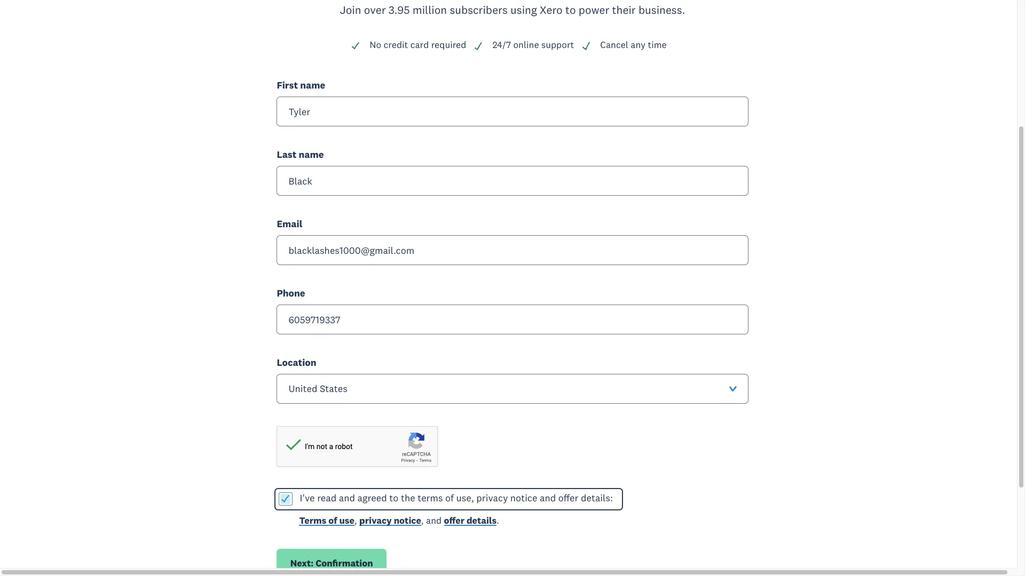 Task type: describe. For each thing, give the bounding box(es) containing it.
Phone text field
[[277, 305, 749, 335]]

24/7
[[493, 39, 511, 51]]

time
[[648, 39, 667, 51]]

0 vertical spatial to
[[566, 3, 576, 17]]

First name text field
[[277, 97, 749, 127]]

million
[[413, 3, 447, 17]]

next:
[[290, 558, 314, 570]]

over
[[364, 3, 386, 17]]

i've
[[300, 492, 315, 505]]

.
[[497, 516, 500, 527]]

using
[[511, 3, 537, 17]]

terms of use , privacy notice , and offer details .
[[299, 516, 500, 527]]

included image
[[582, 41, 592, 51]]

read
[[317, 492, 337, 505]]

power
[[579, 3, 610, 17]]

join over 3.95 million subscribers using xero to power their business.
[[340, 3, 686, 17]]

1 horizontal spatial of
[[446, 492, 454, 505]]

join
[[340, 3, 361, 17]]

first
[[277, 79, 298, 91]]

included image for no credit card required
[[351, 41, 361, 51]]

0 horizontal spatial offer
[[444, 516, 465, 527]]

united states
[[289, 383, 348, 396]]

next: confirmation button
[[277, 550, 387, 577]]

24/7 online support
[[493, 39, 574, 51]]

no credit card required
[[370, 39, 467, 51]]

subscribers
[[450, 3, 508, 17]]

online
[[514, 39, 539, 51]]

offer details link
[[444, 516, 497, 530]]

terms
[[299, 516, 327, 527]]



Task type: locate. For each thing, give the bounding box(es) containing it.
0 vertical spatial notice
[[511, 492, 538, 505]]

0 horizontal spatial notice
[[394, 516, 421, 527]]

1 horizontal spatial included image
[[474, 41, 484, 51]]

, down terms
[[421, 516, 424, 527]]

and down terms
[[426, 516, 442, 527]]

Last name text field
[[277, 166, 749, 196]]

1 vertical spatial of
[[329, 516, 337, 527]]

1 horizontal spatial to
[[566, 3, 576, 17]]

location
[[277, 357, 317, 369]]

3.95
[[389, 3, 410, 17]]

name for first name
[[300, 79, 325, 91]]

cancel
[[601, 39, 629, 51]]

Email email field
[[277, 236, 749, 266]]

0 horizontal spatial to
[[390, 492, 399, 505]]

offer down i've read and agreed to the terms of use, privacy notice and offer details:
[[444, 516, 465, 527]]

1 vertical spatial privacy
[[360, 516, 392, 527]]

support
[[542, 39, 574, 51]]

terms of use link
[[299, 516, 355, 530]]

, left privacy notice link on the bottom left
[[355, 516, 357, 527]]

0 horizontal spatial privacy
[[360, 516, 392, 527]]

the
[[401, 492, 415, 505]]

required
[[431, 39, 467, 51]]

xero
[[540, 3, 563, 17]]

1 horizontal spatial ,
[[421, 516, 424, 527]]

email
[[277, 218, 303, 230]]

1 horizontal spatial and
[[426, 516, 442, 527]]

0 vertical spatial privacy
[[477, 492, 508, 505]]

privacy notice link
[[360, 516, 421, 530]]

privacy
[[477, 492, 508, 505], [360, 516, 392, 527]]

name right last
[[299, 149, 324, 161]]

1 vertical spatial name
[[299, 149, 324, 161]]

2 , from the left
[[421, 516, 424, 527]]

last
[[277, 149, 297, 161]]

of left the "use,"
[[446, 492, 454, 505]]

offer left details:
[[559, 492, 579, 505]]

0 horizontal spatial of
[[329, 516, 337, 527]]

1 horizontal spatial offer
[[559, 492, 579, 505]]

details
[[467, 516, 497, 527]]

1 horizontal spatial notice
[[511, 492, 538, 505]]

1 vertical spatial offer
[[444, 516, 465, 527]]

their
[[613, 3, 636, 17]]

2 horizontal spatial and
[[540, 492, 556, 505]]

1 vertical spatial notice
[[394, 516, 421, 527]]

and
[[339, 492, 355, 505], [540, 492, 556, 505], [426, 516, 442, 527]]

1 vertical spatial to
[[390, 492, 399, 505]]

0 horizontal spatial included image
[[351, 41, 361, 51]]

name for last name
[[299, 149, 324, 161]]

0 vertical spatial name
[[300, 79, 325, 91]]

of left use
[[329, 516, 337, 527]]

credit
[[384, 39, 408, 51]]

last name
[[277, 149, 324, 161]]

to right xero
[[566, 3, 576, 17]]

notice
[[511, 492, 538, 505], [394, 516, 421, 527]]

name right 'first'
[[300, 79, 325, 91]]

0 horizontal spatial ,
[[355, 516, 357, 527]]

included image
[[351, 41, 361, 51], [474, 41, 484, 51]]

,
[[355, 516, 357, 527], [421, 516, 424, 527]]

2 included image from the left
[[474, 41, 484, 51]]

offer
[[559, 492, 579, 505], [444, 516, 465, 527]]

any
[[631, 39, 646, 51]]

privacy up "."
[[477, 492, 508, 505]]

0 horizontal spatial and
[[339, 492, 355, 505]]

name
[[300, 79, 325, 91], [299, 149, 324, 161]]

confirmation
[[316, 558, 373, 570]]

use
[[339, 516, 355, 527]]

included image left 'no'
[[351, 41, 361, 51]]

1 included image from the left
[[351, 41, 361, 51]]

united
[[289, 383, 318, 396]]

0 vertical spatial of
[[446, 492, 454, 505]]

first name
[[277, 79, 325, 91]]

i've read and agreed to the terms of use, privacy notice and offer details:
[[300, 492, 613, 505]]

states
[[320, 383, 348, 396]]

no
[[370, 39, 382, 51]]

to
[[566, 3, 576, 17], [390, 492, 399, 505]]

use,
[[456, 492, 474, 505]]

phone
[[277, 288, 305, 300]]

to left the
[[390, 492, 399, 505]]

agreed
[[358, 492, 387, 505]]

included image for 24/7 online support
[[474, 41, 484, 51]]

0 vertical spatial offer
[[559, 492, 579, 505]]

1 , from the left
[[355, 516, 357, 527]]

terms
[[418, 492, 443, 505]]

business.
[[639, 3, 686, 17]]

1 horizontal spatial privacy
[[477, 492, 508, 505]]

cancel any time
[[601, 39, 667, 51]]

next: confirmation
[[290, 558, 373, 570]]

details:
[[581, 492, 613, 505]]

card
[[411, 39, 429, 51]]

and left details:
[[540, 492, 556, 505]]

of
[[446, 492, 454, 505], [329, 516, 337, 527]]

included image left 24/7
[[474, 41, 484, 51]]

and right read
[[339, 492, 355, 505]]

privacy down agreed
[[360, 516, 392, 527]]



Task type: vqa. For each thing, say whether or not it's contained in the screenshot.
set
no



